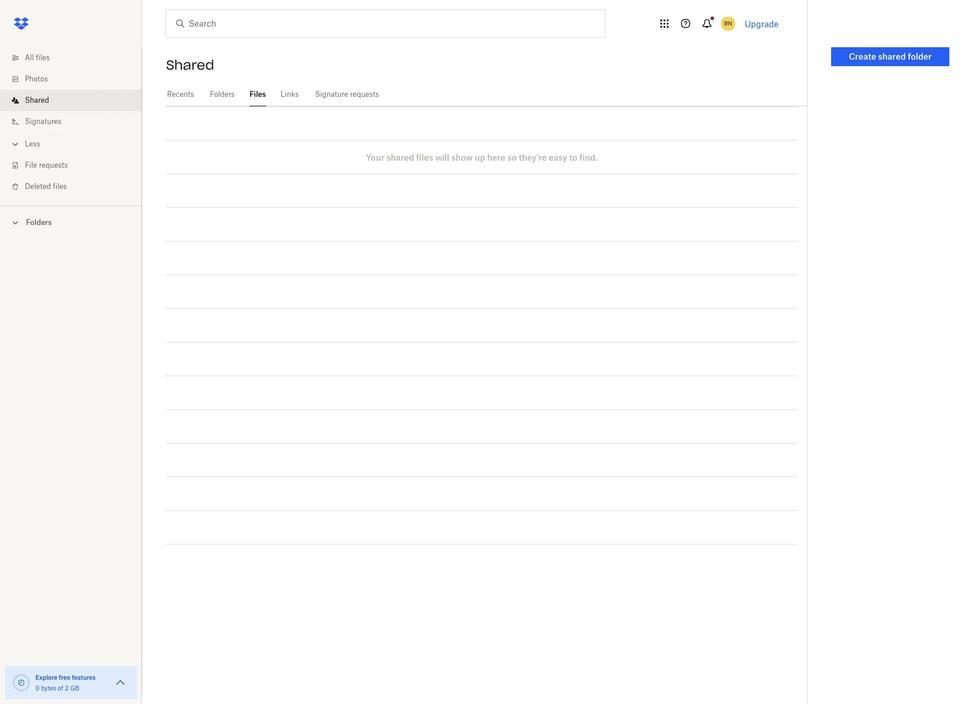 Task type: describe. For each thing, give the bounding box(es) containing it.
shared for your
[[387, 152, 414, 162]]

upgrade
[[745, 19, 779, 29]]

signature requests link
[[313, 83, 381, 105]]

signature
[[315, 90, 348, 99]]

shared for create
[[878, 51, 906, 61]]

signature requests
[[315, 90, 379, 99]]

explore free features 0 bytes of 2 gb
[[35, 675, 96, 692]]

your shared files will show up here so they're easy to find.
[[366, 152, 598, 162]]

requests for file requests
[[39, 161, 68, 170]]

shared list item
[[0, 90, 142, 111]]

folder
[[908, 51, 932, 61]]

create shared folder
[[849, 51, 932, 61]]

bn button
[[719, 14, 738, 33]]

less
[[25, 140, 40, 148]]

easy
[[549, 152, 567, 162]]

bytes
[[41, 685, 56, 692]]

links
[[281, 90, 299, 99]]

list containing all files
[[0, 40, 142, 206]]

create shared folder button
[[831, 47, 950, 66]]

here
[[487, 152, 505, 162]]

all
[[25, 53, 34, 62]]

will
[[435, 152, 449, 162]]

all files link
[[9, 47, 142, 69]]

so
[[508, 152, 517, 162]]

less image
[[9, 138, 21, 150]]

recents link
[[166, 83, 195, 105]]

2
[[65, 685, 69, 692]]

files for all files
[[36, 53, 50, 62]]

files for deleted files
[[53, 182, 67, 191]]

0 vertical spatial shared
[[166, 57, 214, 73]]

file requests link
[[9, 155, 142, 176]]

1 vertical spatial files
[[416, 152, 433, 162]]

signatures link
[[9, 111, 142, 132]]

of
[[58, 685, 63, 692]]



Task type: vqa. For each thing, say whether or not it's contained in the screenshot.
right What's
no



Task type: locate. For each thing, give the bounding box(es) containing it.
folders inside button
[[26, 218, 52, 227]]

explore
[[35, 675, 57, 682]]

file requests
[[25, 161, 68, 170]]

2 horizontal spatial files
[[416, 152, 433, 162]]

folders link
[[209, 83, 235, 105]]

tab list
[[166, 83, 807, 106]]

1 horizontal spatial shared
[[166, 57, 214, 73]]

shared inside list item
[[25, 96, 49, 105]]

shared
[[878, 51, 906, 61], [387, 152, 414, 162]]

shared
[[166, 57, 214, 73], [25, 96, 49, 105]]

0
[[35, 685, 39, 692]]

free
[[59, 675, 70, 682]]

tab list containing recents
[[166, 83, 807, 106]]

recents
[[167, 90, 194, 99]]

0 horizontal spatial shared
[[387, 152, 414, 162]]

requests inside list
[[39, 161, 68, 170]]

to
[[569, 152, 578, 162]]

shared down photos
[[25, 96, 49, 105]]

files link
[[250, 83, 266, 105]]

all files
[[25, 53, 50, 62]]

file
[[25, 161, 37, 170]]

upgrade link
[[745, 19, 779, 29]]

requests right signature
[[350, 90, 379, 99]]

requests inside tab list
[[350, 90, 379, 99]]

list
[[0, 40, 142, 206]]

shared left folder
[[878, 51, 906, 61]]

deleted
[[25, 182, 51, 191]]

they're
[[519, 152, 547, 162]]

folders button
[[0, 213, 142, 231]]

requests
[[350, 90, 379, 99], [39, 161, 68, 170]]

1 horizontal spatial shared
[[878, 51, 906, 61]]

quota usage element
[[12, 674, 31, 693]]

0 horizontal spatial requests
[[39, 161, 68, 170]]

your
[[366, 152, 385, 162]]

deleted files
[[25, 182, 67, 191]]

folders down deleted
[[26, 218, 52, 227]]

photos link
[[9, 69, 142, 90]]

create
[[849, 51, 876, 61]]

Search text field
[[189, 17, 581, 30]]

links link
[[280, 83, 299, 105]]

up
[[475, 152, 485, 162]]

1 horizontal spatial requests
[[350, 90, 379, 99]]

2 vertical spatial files
[[53, 182, 67, 191]]

folders left 'files'
[[210, 90, 235, 99]]

requests for signature requests
[[350, 90, 379, 99]]

1 vertical spatial folders
[[26, 218, 52, 227]]

0 vertical spatial folders
[[210, 90, 235, 99]]

features
[[72, 675, 96, 682]]

0 horizontal spatial files
[[36, 53, 50, 62]]

1 vertical spatial requests
[[39, 161, 68, 170]]

shared right your
[[387, 152, 414, 162]]

shared link
[[9, 90, 142, 111]]

dropbox image
[[9, 12, 33, 35]]

bn
[[724, 20, 732, 27]]

files right deleted
[[53, 182, 67, 191]]

0 vertical spatial shared
[[878, 51, 906, 61]]

gb
[[70, 685, 79, 692]]

folders inside 'link'
[[210, 90, 235, 99]]

files
[[250, 90, 266, 99]]

0 horizontal spatial shared
[[25, 96, 49, 105]]

0 vertical spatial requests
[[350, 90, 379, 99]]

find.
[[580, 152, 598, 162]]

0 vertical spatial files
[[36, 53, 50, 62]]

signatures
[[25, 117, 62, 126]]

deleted files link
[[9, 176, 142, 197]]

1 horizontal spatial folders
[[210, 90, 235, 99]]

1 horizontal spatial files
[[53, 182, 67, 191]]

1 vertical spatial shared
[[25, 96, 49, 105]]

shared inside button
[[878, 51, 906, 61]]

photos
[[25, 75, 48, 83]]

requests right the file
[[39, 161, 68, 170]]

files
[[36, 53, 50, 62], [416, 152, 433, 162], [53, 182, 67, 191]]

files left will
[[416, 152, 433, 162]]

folders
[[210, 90, 235, 99], [26, 218, 52, 227]]

1 vertical spatial shared
[[387, 152, 414, 162]]

shared up recents link
[[166, 57, 214, 73]]

show
[[451, 152, 473, 162]]

files right all
[[36, 53, 50, 62]]

0 horizontal spatial folders
[[26, 218, 52, 227]]



